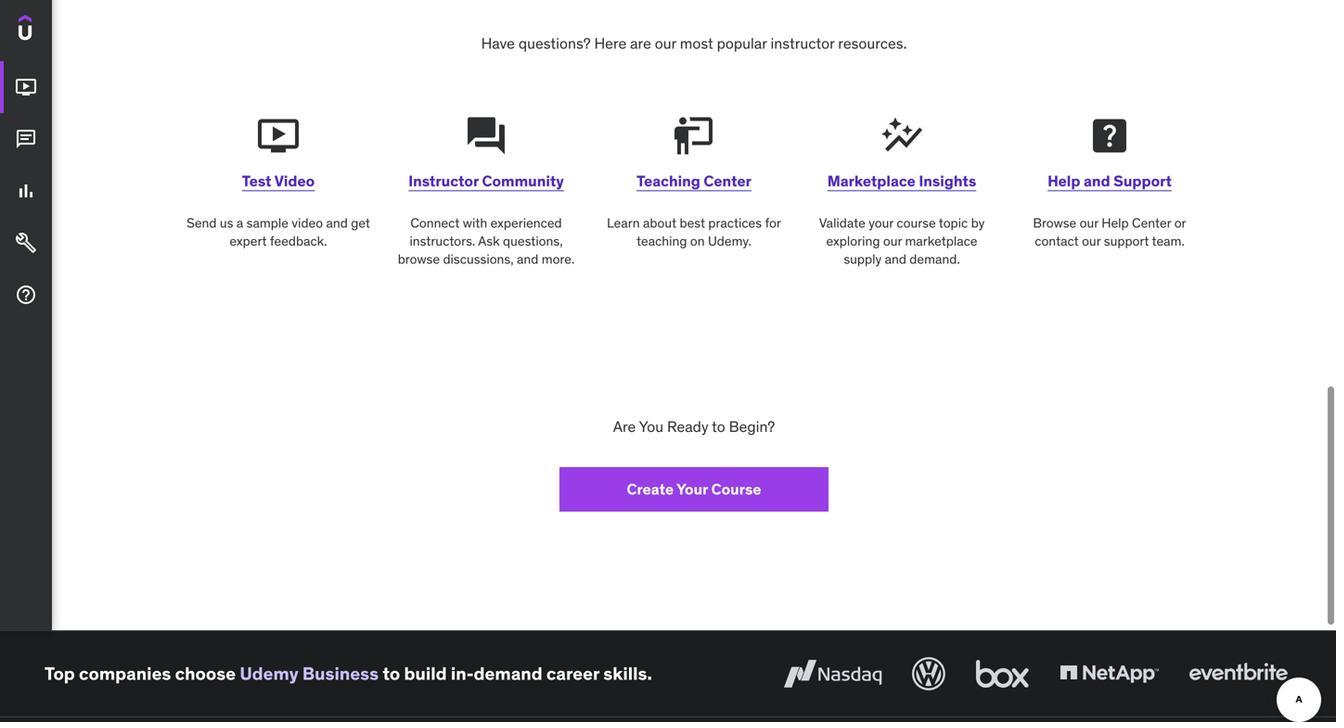 Task type: vqa. For each thing, say whether or not it's contained in the screenshot.
best
yes



Task type: locate. For each thing, give the bounding box(es) containing it.
learn
[[607, 215, 640, 231]]

our right are
[[655, 34, 676, 53]]

1 vertical spatial to
[[383, 663, 400, 685]]

insights
[[919, 172, 976, 191]]

udemy.
[[708, 233, 751, 250]]

0 vertical spatial center
[[704, 172, 752, 191]]

instructor community
[[409, 172, 564, 191]]

connect
[[410, 215, 460, 231]]

help up support
[[1102, 215, 1129, 231]]

skills.
[[603, 663, 652, 685]]

2 vertical spatial medium image
[[15, 284, 37, 306]]

get
[[351, 215, 370, 231]]

medium image
[[15, 76, 37, 99], [15, 232, 37, 254], [15, 284, 37, 306]]

ask
[[478, 233, 500, 250]]

and inside validate your course topic by exploring our marketplace supply and demand.
[[885, 251, 907, 268]]

help and support
[[1048, 172, 1172, 191]]

teaching center
[[637, 172, 752, 191]]

help up browse
[[1048, 172, 1081, 191]]

1 vertical spatial help
[[1102, 215, 1129, 231]]

1 vertical spatial medium image
[[15, 232, 37, 254]]

marketplace
[[827, 172, 916, 191]]

1 horizontal spatial center
[[1132, 215, 1171, 231]]

create your course link
[[560, 468, 829, 512]]

1 horizontal spatial to
[[712, 418, 725, 437]]

about
[[643, 215, 677, 231]]

help inside browse our help center or contact our support team.
[[1102, 215, 1129, 231]]

instructors.
[[410, 233, 475, 250]]

are you ready to begin?
[[613, 418, 775, 437]]

in-
[[451, 663, 474, 685]]

and down questions,
[[517, 251, 539, 268]]

contact
[[1035, 233, 1079, 250]]

udemy
[[240, 663, 299, 685]]

video
[[274, 172, 315, 191]]

to right the ready
[[712, 418, 725, 437]]

to
[[712, 418, 725, 437], [383, 663, 400, 685]]

0 horizontal spatial center
[[704, 172, 752, 191]]

for
[[765, 215, 781, 231]]

build
[[404, 663, 447, 685]]

your
[[677, 480, 708, 499]]

1 vertical spatial medium image
[[15, 180, 37, 202]]

to left build
[[383, 663, 400, 685]]

and inside send us a sample video and get expert feedback.
[[326, 215, 348, 231]]

center
[[704, 172, 752, 191], [1132, 215, 1171, 231]]

0 vertical spatial to
[[712, 418, 725, 437]]

or
[[1175, 215, 1186, 231]]

supply
[[844, 251, 882, 268]]

1 vertical spatial center
[[1132, 215, 1171, 231]]

support
[[1104, 233, 1149, 250]]

video
[[292, 215, 323, 231]]

exploring
[[826, 233, 880, 250]]

have
[[481, 34, 515, 53]]

and left the get
[[326, 215, 348, 231]]

and
[[1084, 172, 1110, 191], [326, 215, 348, 231], [517, 251, 539, 268], [885, 251, 907, 268]]

topic
[[939, 215, 968, 231]]

eventbrite image
[[1185, 654, 1292, 695]]

teaching
[[637, 233, 687, 250]]

our down your
[[883, 233, 902, 250]]

marketplace
[[905, 233, 978, 250]]

0 vertical spatial medium image
[[15, 128, 37, 150]]

our
[[655, 34, 676, 53], [1080, 215, 1099, 231], [883, 233, 902, 250], [1082, 233, 1101, 250]]

nasdaq image
[[779, 654, 886, 695]]

1 medium image from the top
[[15, 128, 37, 150]]

2 medium image from the top
[[15, 232, 37, 254]]

browse
[[1033, 215, 1077, 231]]

1 horizontal spatial help
[[1102, 215, 1129, 231]]

team.
[[1152, 233, 1185, 250]]

sample
[[247, 215, 289, 231]]

top
[[45, 663, 75, 685]]

marketplace insights
[[827, 172, 976, 191]]

1 medium image from the top
[[15, 76, 37, 99]]

0 horizontal spatial help
[[1048, 172, 1081, 191]]

our right browse
[[1080, 215, 1099, 231]]

community
[[482, 172, 564, 191]]

udemy image
[[19, 15, 103, 47]]

and right supply
[[885, 251, 907, 268]]

support
[[1114, 172, 1172, 191]]

and left support
[[1084, 172, 1110, 191]]

send us a sample video and get expert feedback.
[[187, 215, 370, 250]]

netapp image
[[1056, 654, 1163, 695]]

validate
[[819, 215, 866, 231]]

center up team.
[[1132, 215, 1171, 231]]

help
[[1048, 172, 1081, 191], [1102, 215, 1129, 231]]

center up practices
[[704, 172, 752, 191]]

0 vertical spatial medium image
[[15, 76, 37, 99]]

browse
[[398, 251, 440, 268]]

medium image
[[15, 128, 37, 150], [15, 180, 37, 202]]



Task type: describe. For each thing, give the bounding box(es) containing it.
course
[[897, 215, 936, 231]]

companies
[[79, 663, 171, 685]]

on
[[690, 233, 705, 250]]

validate your course topic by exploring our marketplace supply and demand.
[[819, 215, 985, 268]]

feedback.
[[270, 233, 327, 250]]

have questions? here are our most popular instructor resources.
[[481, 34, 907, 53]]

create
[[627, 480, 674, 499]]

expert
[[230, 233, 267, 250]]

center inside browse our help center or contact our support team.
[[1132, 215, 1171, 231]]

best
[[680, 215, 705, 231]]

box image
[[972, 654, 1034, 695]]

by
[[971, 215, 985, 231]]

here
[[594, 34, 627, 53]]

experienced
[[491, 215, 562, 231]]

questions?
[[519, 34, 591, 53]]

choose
[[175, 663, 236, 685]]

0 vertical spatial help
[[1048, 172, 1081, 191]]

your
[[869, 215, 894, 231]]

career
[[546, 663, 599, 685]]

practices
[[708, 215, 762, 231]]

and inside connect with experienced instructors. ask questions, browse discussions, and more.
[[517, 251, 539, 268]]

instructor
[[771, 34, 835, 53]]

demand.
[[910, 251, 960, 268]]

connect with experienced instructors. ask questions, browse discussions, and more.
[[398, 215, 575, 268]]

discussions,
[[443, 251, 514, 268]]

instructor
[[409, 172, 479, 191]]

3 medium image from the top
[[15, 284, 37, 306]]

you
[[639, 418, 664, 437]]

popular
[[717, 34, 767, 53]]

0 horizontal spatial to
[[383, 663, 400, 685]]

more.
[[542, 251, 575, 268]]

business
[[302, 663, 379, 685]]

test
[[242, 172, 271, 191]]

are
[[613, 418, 636, 437]]

teaching
[[637, 172, 700, 191]]

2 medium image from the top
[[15, 180, 37, 202]]

browse our help center or contact our support team.
[[1033, 215, 1186, 250]]

a
[[237, 215, 243, 231]]

create your course
[[627, 480, 761, 499]]

course
[[711, 480, 761, 499]]

are
[[630, 34, 651, 53]]

demand
[[474, 663, 543, 685]]

us
[[220, 215, 233, 231]]

with
[[463, 215, 487, 231]]

begin?
[[729, 418, 775, 437]]

volkswagen image
[[908, 654, 949, 695]]

test video
[[242, 172, 315, 191]]

resources.
[[838, 34, 907, 53]]

ready
[[667, 418, 709, 437]]

our right contact
[[1082, 233, 1101, 250]]

send
[[187, 215, 217, 231]]

udemy business link
[[240, 663, 379, 685]]

learn about best practices for teaching on udemy.
[[607, 215, 781, 250]]

our inside validate your course topic by exploring our marketplace supply and demand.
[[883, 233, 902, 250]]

top companies choose udemy business to build in-demand career skills.
[[45, 663, 652, 685]]

questions,
[[503, 233, 563, 250]]

most
[[680, 34, 713, 53]]



